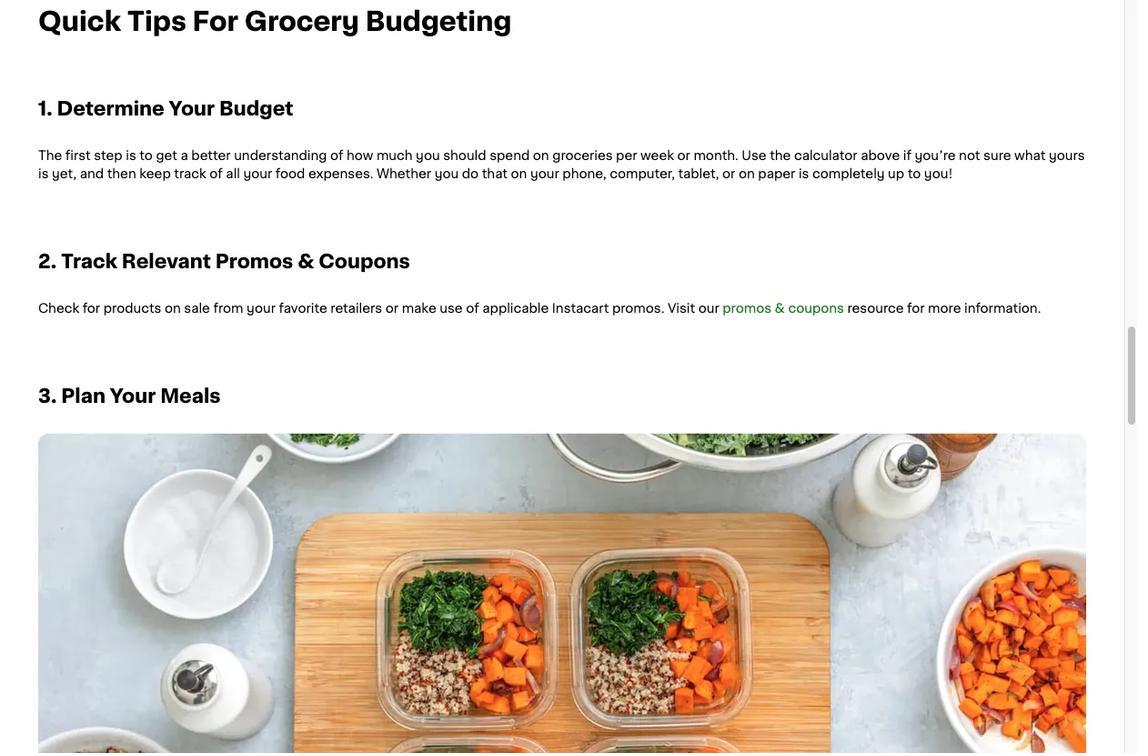 Task type: describe. For each thing, give the bounding box(es) containing it.
budgeting
[[366, 9, 512, 35]]

first
[[65, 149, 91, 162]]

on right spend
[[533, 149, 550, 162]]

1. determine your budget
[[38, 100, 294, 119]]

quick tips for grocery budgeting
[[38, 9, 512, 35]]

the
[[38, 149, 62, 162]]

month.
[[694, 149, 739, 162]]

track
[[174, 168, 206, 180]]

your right from
[[247, 302, 276, 315]]

budget
[[219, 100, 294, 119]]

step
[[94, 149, 123, 162]]

food
[[276, 168, 305, 180]]

0 horizontal spatial to
[[140, 149, 153, 162]]

products
[[104, 302, 161, 315]]

yet,
[[52, 168, 77, 180]]

0 horizontal spatial or
[[386, 302, 399, 315]]

up
[[889, 168, 905, 180]]

that
[[482, 168, 508, 180]]

groceries
[[553, 149, 613, 162]]

applicable
[[483, 302, 549, 315]]

1 horizontal spatial is
[[126, 149, 136, 162]]

all
[[226, 168, 240, 180]]

2 vertical spatial of
[[466, 302, 479, 315]]

1 vertical spatial you
[[435, 168, 459, 180]]

from
[[213, 302, 244, 315]]

3.
[[38, 387, 57, 406]]

1 for from the left
[[83, 302, 100, 315]]

1.
[[38, 100, 52, 119]]

tips
[[127, 9, 186, 35]]

instacart
[[552, 302, 609, 315]]

then
[[107, 168, 136, 180]]

3. plan your meals
[[38, 387, 221, 406]]

promos
[[723, 302, 772, 315]]

per
[[616, 149, 638, 162]]

your for determine
[[169, 100, 215, 119]]

on left sale
[[165, 302, 181, 315]]

how
[[347, 149, 374, 162]]

0 vertical spatial of
[[330, 149, 344, 162]]

computer,
[[610, 168, 675, 180]]

completely
[[813, 168, 885, 180]]

you!
[[925, 168, 953, 180]]

if
[[904, 149, 912, 162]]

get
[[156, 149, 177, 162]]

check for products on sale from your favorite retailers or make use of applicable instacart promos. visit our promos & coupons resource for more information.
[[38, 302, 1042, 315]]

meals
[[160, 387, 221, 406]]

tablet,
[[679, 168, 720, 180]]

coupons
[[789, 302, 845, 315]]

much
[[377, 149, 413, 162]]

above
[[861, 149, 901, 162]]

1 horizontal spatial &
[[775, 302, 786, 315]]

on down spend
[[511, 168, 527, 180]]



Task type: vqa. For each thing, say whether or not it's contained in the screenshot.
it at left
no



Task type: locate. For each thing, give the bounding box(es) containing it.
promos & coupons link
[[723, 302, 845, 315]]

plan
[[61, 387, 106, 406]]

on
[[533, 149, 550, 162], [511, 168, 527, 180], [739, 168, 755, 180], [165, 302, 181, 315]]

the first step is to get a better understanding of how much you should spend on groceries per week or month. use the calculator above if you're not sure what yours is yet, and then keep track of all your food expenses. whether you do that on your phone, computer, tablet, or on paper is completely up to you!
[[38, 149, 1086, 180]]

coupons
[[319, 253, 410, 272]]

paper
[[759, 168, 796, 180]]

1 vertical spatial of
[[210, 168, 223, 180]]

1 vertical spatial &
[[775, 302, 786, 315]]

determine
[[57, 100, 164, 119]]

of
[[330, 149, 344, 162], [210, 168, 223, 180], [466, 302, 479, 315]]

or
[[678, 149, 691, 162], [723, 168, 736, 180], [386, 302, 399, 315]]

track
[[61, 253, 117, 272]]

you're
[[915, 149, 956, 162]]

for right check
[[83, 302, 100, 315]]

the
[[770, 149, 791, 162]]

for
[[83, 302, 100, 315], [908, 302, 925, 315]]

or left make
[[386, 302, 399, 315]]

your
[[169, 100, 215, 119], [110, 387, 156, 406]]

to up keep
[[140, 149, 153, 162]]

promos
[[216, 253, 293, 272]]

grocery
[[245, 9, 360, 35]]

our
[[699, 302, 720, 315]]

is down the
[[38, 168, 49, 180]]

1 vertical spatial your
[[110, 387, 156, 406]]

your right plan
[[110, 387, 156, 406]]

2. track relevant promos & coupons
[[38, 253, 410, 272]]

1 horizontal spatial to
[[908, 168, 922, 180]]

0 vertical spatial to
[[140, 149, 153, 162]]

to
[[140, 149, 153, 162], [908, 168, 922, 180]]

0 vertical spatial or
[[678, 149, 691, 162]]

0 horizontal spatial of
[[210, 168, 223, 180]]

for left the more
[[908, 302, 925, 315]]

2 horizontal spatial of
[[466, 302, 479, 315]]

you up whether
[[416, 149, 440, 162]]

yours
[[1050, 149, 1086, 162]]

1 vertical spatial to
[[908, 168, 922, 180]]

& right promos
[[775, 302, 786, 315]]

should
[[444, 149, 487, 162]]

is up then
[[126, 149, 136, 162]]

1 horizontal spatial of
[[330, 149, 344, 162]]

your for plan
[[110, 387, 156, 406]]

2 vertical spatial or
[[386, 302, 399, 315]]

of up expenses.
[[330, 149, 344, 162]]

resource
[[848, 302, 904, 315]]

1 horizontal spatial or
[[678, 149, 691, 162]]

of right use on the top
[[466, 302, 479, 315]]

whether
[[377, 168, 432, 180]]

better
[[191, 149, 231, 162]]

0 vertical spatial you
[[416, 149, 440, 162]]

week
[[641, 149, 675, 162]]

what
[[1015, 149, 1046, 162]]

you left do
[[435, 168, 459, 180]]

0 horizontal spatial is
[[38, 168, 49, 180]]

calculator
[[795, 149, 858, 162]]

a
[[181, 149, 188, 162]]

for
[[193, 9, 238, 35]]

quick
[[38, 9, 121, 35]]

or down the "month."
[[723, 168, 736, 180]]

1 vertical spatial or
[[723, 168, 736, 180]]

0 horizontal spatial &
[[298, 253, 314, 272]]

more
[[929, 302, 962, 315]]

2 horizontal spatial or
[[723, 168, 736, 180]]

and
[[80, 168, 104, 180]]

& up favorite
[[298, 253, 314, 272]]

understanding
[[234, 149, 327, 162]]

information.
[[965, 302, 1042, 315]]

sure
[[984, 149, 1012, 162]]

sale
[[184, 302, 210, 315]]

or up tablet,
[[678, 149, 691, 162]]

favorite
[[279, 302, 328, 315]]

1 horizontal spatial for
[[908, 302, 925, 315]]

you
[[416, 149, 440, 162], [435, 168, 459, 180]]

is
[[126, 149, 136, 162], [38, 168, 49, 180], [799, 168, 810, 180]]

check
[[38, 302, 79, 315]]

keep
[[140, 168, 171, 180]]

2.
[[38, 253, 57, 272]]

1 horizontal spatial your
[[169, 100, 215, 119]]

2 horizontal spatial is
[[799, 168, 810, 180]]

make
[[402, 302, 437, 315]]

use
[[440, 302, 463, 315]]

is right paper
[[799, 168, 810, 180]]

your up a
[[169, 100, 215, 119]]

relevant
[[122, 253, 211, 272]]

0 horizontal spatial your
[[110, 387, 156, 406]]

0 vertical spatial &
[[298, 253, 314, 272]]

use
[[742, 149, 767, 162]]

expenses.
[[309, 168, 374, 180]]

visit
[[668, 302, 696, 315]]

to right up
[[908, 168, 922, 180]]

phone,
[[563, 168, 607, 180]]

2 for from the left
[[908, 302, 925, 315]]

&
[[298, 253, 314, 272], [775, 302, 786, 315]]

your right all
[[243, 168, 272, 180]]

0 vertical spatial your
[[169, 100, 215, 119]]

meal preparation image
[[38, 434, 1087, 754]]

on down use
[[739, 168, 755, 180]]

spend
[[490, 149, 530, 162]]

0 horizontal spatial for
[[83, 302, 100, 315]]

not
[[960, 149, 981, 162]]

your
[[243, 168, 272, 180], [531, 168, 560, 180], [247, 302, 276, 315]]

retailers
[[331, 302, 383, 315]]

of left all
[[210, 168, 223, 180]]

your left phone,
[[531, 168, 560, 180]]

promos.
[[613, 302, 665, 315]]

do
[[462, 168, 479, 180]]



